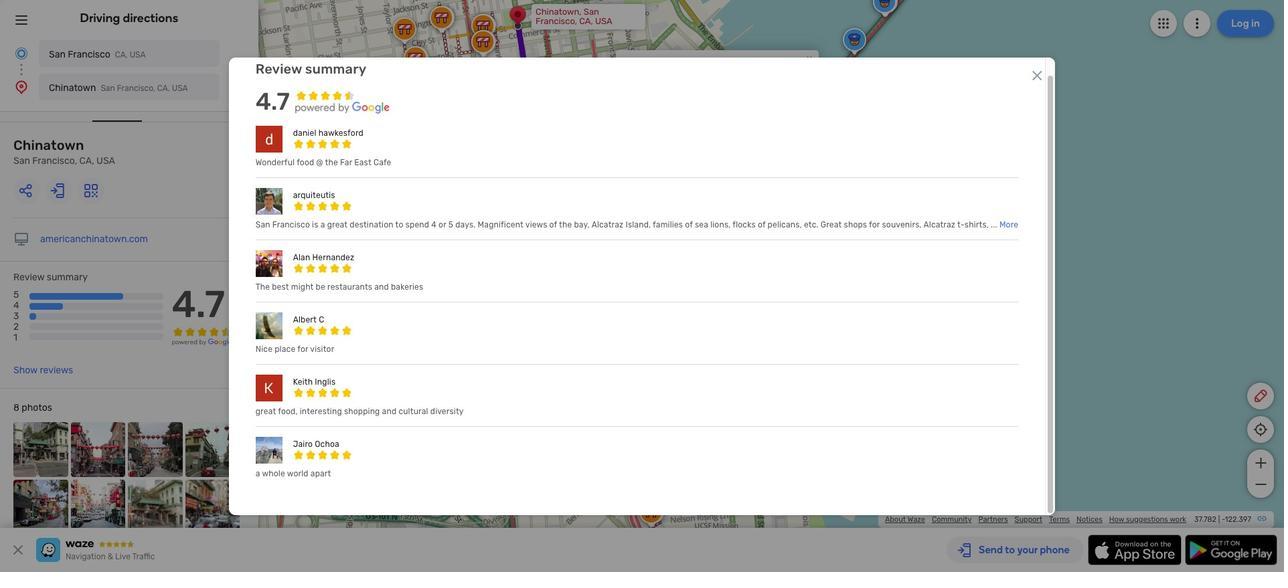 Task type: locate. For each thing, give the bounding box(es) containing it.
1 vertical spatial summary
[[47, 272, 88, 283]]

2
[[13, 322, 19, 333]]

×
[[806, 52, 812, 65]]

0 horizontal spatial review
[[13, 272, 44, 283]]

37.782 | -122.397
[[1194, 515, 1251, 524]]

8
[[13, 402, 19, 414]]

review summary down computer image
[[13, 272, 88, 283]]

37.782
[[1194, 515, 1216, 524]]

shirts,
[[965, 221, 989, 230]]

san up the destination
[[101, 84, 115, 93]]

flocks
[[733, 221, 756, 230]]

ca, inside chinatown, san francisco, ca, usa
[[579, 16, 593, 26]]

of right flocks
[[758, 221, 766, 230]]

0 horizontal spatial for
[[297, 345, 308, 354]]

to
[[395, 221, 403, 230]]

great left food,
[[256, 407, 276, 417]]

of
[[549, 221, 557, 230], [685, 221, 693, 230], [758, 221, 766, 230]]

4 up 2
[[13, 300, 19, 311]]

francisco for san francisco is a great destination to spend 4 or 5 days. magnificent views of the bay, alcatraz island, families of sea lions, flocks of pelicans, etc. great shops for souvenirs, alcatraz t-shirts, ...
[[272, 221, 310, 230]]

4.7
[[256, 87, 290, 116], [172, 283, 225, 327]]

navigation
[[66, 552, 106, 562]]

0 vertical spatial 5
[[448, 221, 453, 230]]

1 horizontal spatial 4.7
[[256, 87, 290, 116]]

daniel
[[293, 129, 316, 138]]

1 vertical spatial 4
[[13, 300, 19, 311]]

chinatown san francisco, ca, usa
[[49, 82, 188, 94], [13, 137, 115, 167]]

families
[[653, 221, 683, 230]]

chinatown inside chinatown san francisco, ca, usa
[[13, 137, 84, 153]]

chinatown down 'starting point' button
[[13, 137, 84, 153]]

alcatraz right bay,
[[592, 221, 623, 230]]

1 alcatraz from the left
[[592, 221, 623, 230]]

great
[[327, 221, 348, 230], [256, 407, 276, 417]]

usa inside chinatown, san francisco, ca, usa
[[595, 16, 612, 26]]

x image
[[1029, 67, 1045, 83]]

1 vertical spatial review summary
[[13, 272, 88, 283]]

ca,
[[579, 16, 593, 26], [115, 50, 128, 60], [157, 84, 170, 93], [79, 155, 94, 167], [376, 409, 390, 419]]

the left bay,
[[559, 221, 572, 230]]

0 horizontal spatial 4
[[13, 300, 19, 311]]

east
[[354, 158, 371, 168]]

francisco
[[68, 49, 110, 60], [272, 221, 310, 230]]

review summary up daniel
[[256, 61, 366, 77]]

0 vertical spatial the
[[325, 158, 338, 168]]

summary up 'hawkesford'
[[305, 61, 366, 77]]

0 horizontal spatial of
[[549, 221, 557, 230]]

community
[[932, 515, 972, 524]]

suggestions
[[1126, 515, 1168, 524]]

work
[[1170, 515, 1186, 524]]

francisco,
[[536, 16, 577, 26], [117, 84, 155, 93], [32, 155, 77, 167], [332, 409, 374, 419]]

usa
[[595, 16, 612, 26], [130, 50, 146, 60], [172, 84, 188, 93], [96, 155, 115, 167], [392, 409, 409, 419]]

daniel hawkesford
[[293, 129, 363, 138]]

keith
[[293, 378, 313, 387]]

4 left or
[[431, 221, 436, 230]]

great right is
[[327, 221, 348, 230]]

san francisco, ca, usa
[[315, 409, 409, 419]]

chinatown up point
[[49, 82, 96, 94]]

show
[[13, 365, 37, 376]]

2 alcatraz from the left
[[924, 221, 955, 230]]

wonderful food @ the far east cafe
[[256, 158, 391, 168]]

destination
[[92, 100, 142, 111]]

partners
[[978, 515, 1008, 524]]

1 vertical spatial and
[[382, 407, 396, 417]]

chinatown
[[49, 82, 96, 94], [13, 137, 84, 153]]

americanchinatown.com
[[40, 234, 148, 245]]

0 vertical spatial great
[[327, 221, 348, 230]]

francisco down driving
[[68, 49, 110, 60]]

san left is
[[256, 221, 270, 230]]

0 horizontal spatial a
[[256, 470, 260, 479]]

hawkesford
[[318, 129, 363, 138]]

arquiteutis
[[293, 191, 335, 200]]

of right views
[[549, 221, 557, 230]]

1 vertical spatial chinatown
[[13, 137, 84, 153]]

0 horizontal spatial summary
[[47, 272, 88, 283]]

4.7 left the the
[[172, 283, 225, 327]]

chinatown san francisco, ca, usa down point
[[13, 137, 115, 167]]

0 vertical spatial review
[[256, 61, 302, 77]]

0 horizontal spatial 5
[[13, 289, 19, 301]]

0 horizontal spatial the
[[325, 158, 338, 168]]

8 photos
[[13, 402, 52, 414]]

image 4 of chinatown, sf image
[[185, 423, 240, 477]]

0 vertical spatial and
[[374, 283, 389, 292]]

wonderful
[[256, 158, 295, 168]]

and left cultural
[[382, 407, 396, 417]]

nice place for visitor
[[256, 345, 334, 354]]

1 vertical spatial 4.7
[[172, 283, 225, 327]]

2 horizontal spatial of
[[758, 221, 766, 230]]

and left bakeries
[[374, 283, 389, 292]]

francisco left is
[[272, 221, 310, 230]]

be
[[316, 283, 325, 292]]

best
[[272, 283, 289, 292]]

for right place
[[297, 345, 308, 354]]

1 horizontal spatial francisco
[[272, 221, 310, 230]]

ca, inside san francisco ca, usa
[[115, 50, 128, 60]]

ochoa
[[315, 440, 339, 449]]

navigation & live traffic
[[66, 552, 155, 562]]

summary down americanchinatown.com 'link'
[[47, 272, 88, 283]]

alcatraz left "t-"
[[924, 221, 955, 230]]

1 horizontal spatial of
[[685, 221, 693, 230]]

1 horizontal spatial 4
[[431, 221, 436, 230]]

san right chinatown,
[[584, 7, 599, 17]]

5 inside 5 4 3 2 1
[[13, 289, 19, 301]]

jairo
[[293, 440, 313, 449]]

spend
[[406, 221, 429, 230]]

4
[[431, 221, 436, 230], [13, 300, 19, 311]]

for right shops
[[869, 221, 880, 230]]

122.397
[[1225, 515, 1251, 524]]

location image
[[13, 79, 29, 95]]

the right @
[[325, 158, 338, 168]]

@
[[316, 158, 323, 168]]

a right is
[[320, 221, 325, 230]]

shops
[[844, 221, 867, 230]]

san francisco ca, usa
[[49, 49, 146, 60]]

1 vertical spatial for
[[297, 345, 308, 354]]

1 horizontal spatial great
[[327, 221, 348, 230]]

1 vertical spatial francisco
[[272, 221, 310, 230]]

5 right or
[[448, 221, 453, 230]]

views
[[525, 221, 547, 230]]

5 up 3
[[13, 289, 19, 301]]

san
[[584, 7, 599, 17], [49, 49, 66, 60], [101, 84, 115, 93], [13, 155, 30, 167], [256, 221, 270, 230], [315, 409, 330, 419]]

3
[[13, 311, 19, 322]]

cultural
[[399, 407, 428, 417]]

0 horizontal spatial great
[[256, 407, 276, 417]]

4.7 up the wonderful
[[256, 87, 290, 116]]

1 horizontal spatial 5
[[448, 221, 453, 230]]

a left 'whole'
[[256, 470, 260, 479]]

of left sea
[[685, 221, 693, 230]]

destination
[[350, 221, 393, 230]]

terms
[[1049, 515, 1070, 524]]

1 horizontal spatial review summary
[[256, 61, 366, 77]]

jairo ochoa
[[293, 440, 339, 449]]

and
[[374, 283, 389, 292], [382, 407, 396, 417]]

1 vertical spatial great
[[256, 407, 276, 417]]

1 horizontal spatial the
[[559, 221, 572, 230]]

cafe
[[374, 158, 391, 168]]

1 vertical spatial the
[[559, 221, 572, 230]]

americanchinatown.com link
[[40, 234, 148, 245]]

far
[[340, 158, 352, 168]]

support link
[[1015, 515, 1042, 524]]

0 horizontal spatial francisco
[[68, 49, 110, 60]]

chinatown san francisco, ca, usa up the destination
[[49, 82, 188, 94]]

a
[[320, 221, 325, 230], [256, 470, 260, 479]]

about
[[885, 515, 906, 524]]

is
[[312, 221, 318, 230]]

1 vertical spatial a
[[256, 470, 260, 479]]

1 horizontal spatial alcatraz
[[924, 221, 955, 230]]

0 horizontal spatial alcatraz
[[592, 221, 623, 230]]

show reviews
[[13, 365, 73, 376]]

0 vertical spatial review summary
[[256, 61, 366, 77]]

0 vertical spatial 4.7
[[256, 87, 290, 116]]

san up ochoa
[[315, 409, 330, 419]]

0 vertical spatial summary
[[305, 61, 366, 77]]

1 vertical spatial 5
[[13, 289, 19, 301]]

0 vertical spatial for
[[869, 221, 880, 230]]

1 horizontal spatial a
[[320, 221, 325, 230]]

0 vertical spatial francisco
[[68, 49, 110, 60]]

starting
[[13, 100, 48, 111]]



Task type: describe. For each thing, give the bounding box(es) containing it.
0 vertical spatial chinatown san francisco, ca, usa
[[49, 82, 188, 94]]

0 vertical spatial 4
[[431, 221, 436, 230]]

how suggestions work link
[[1109, 515, 1186, 524]]

0 vertical spatial chinatown
[[49, 82, 96, 94]]

keith inglis
[[293, 378, 336, 387]]

current location image
[[13, 46, 29, 62]]

x image
[[10, 542, 26, 558]]

community link
[[932, 515, 972, 524]]

1
[[13, 332, 17, 344]]

san inside chinatown, san francisco, ca, usa
[[584, 7, 599, 17]]

support
[[1015, 515, 1042, 524]]

nice
[[256, 345, 273, 354]]

c
[[319, 316, 324, 325]]

|
[[1218, 515, 1220, 524]]

francisco, inside chinatown, san francisco, ca, usa
[[536, 16, 577, 26]]

island,
[[626, 221, 651, 230]]

0 horizontal spatial review summary
[[13, 272, 88, 283]]

magnificent
[[478, 221, 524, 230]]

apart
[[311, 470, 331, 479]]

photos
[[22, 402, 52, 414]]

usa inside san francisco ca, usa
[[130, 50, 146, 60]]

albert
[[293, 316, 317, 325]]

food,
[[278, 407, 298, 417]]

point
[[50, 100, 72, 111]]

destination button
[[92, 100, 142, 122]]

starting point button
[[13, 100, 72, 121]]

traffic
[[132, 552, 155, 562]]

francisco for san francisco
[[68, 49, 110, 60]]

terms link
[[1049, 515, 1070, 524]]

souvenirs,
[[882, 221, 922, 230]]

reviews
[[40, 365, 73, 376]]

1 horizontal spatial summary
[[305, 61, 366, 77]]

world
[[287, 470, 308, 479]]

interesting
[[300, 407, 342, 417]]

chinatown,
[[536, 7, 582, 17]]

more
[[999, 221, 1018, 230]]

bakeries
[[391, 283, 423, 292]]

great
[[821, 221, 842, 230]]

driving directions
[[80, 11, 178, 25]]

lions,
[[710, 221, 731, 230]]

0 horizontal spatial 4.7
[[172, 283, 225, 327]]

might
[[291, 283, 314, 292]]

image 5 of chinatown, sf image
[[13, 480, 68, 534]]

5 4 3 2 1
[[13, 289, 19, 344]]

1 of from the left
[[549, 221, 557, 230]]

days.
[[455, 221, 476, 230]]

&
[[108, 552, 113, 562]]

live
[[115, 552, 130, 562]]

1 horizontal spatial review
[[256, 61, 302, 77]]

pencil image
[[1253, 388, 1269, 404]]

pelicans,
[[768, 221, 802, 230]]

image 7 of chinatown, sf image
[[128, 480, 182, 534]]

...
[[991, 221, 997, 230]]

great food, interesting shopping and cultural diversity
[[256, 407, 464, 417]]

food
[[297, 158, 314, 168]]

1 horizontal spatial for
[[869, 221, 880, 230]]

chinatown, san francisco, ca, usa
[[536, 7, 612, 26]]

diversity
[[430, 407, 464, 417]]

link image
[[1257, 513, 1267, 524]]

0 vertical spatial a
[[320, 221, 325, 230]]

t-
[[957, 221, 965, 230]]

sea
[[695, 221, 708, 230]]

shopping
[[344, 407, 380, 417]]

notices link
[[1077, 515, 1102, 524]]

1 vertical spatial chinatown san francisco, ca, usa
[[13, 137, 115, 167]]

or
[[439, 221, 446, 230]]

× link
[[803, 52, 815, 65]]

inglis
[[315, 378, 336, 387]]

bay,
[[574, 221, 590, 230]]

3 of from the left
[[758, 221, 766, 230]]

alan hernandez
[[293, 253, 354, 263]]

how
[[1109, 515, 1124, 524]]

the best might be restaurants  and bakeries
[[256, 283, 423, 292]]

place
[[275, 345, 295, 354]]

visitor
[[310, 345, 334, 354]]

starting point
[[13, 100, 72, 111]]

san right current location icon
[[49, 49, 66, 60]]

zoom out image
[[1252, 477, 1269, 493]]

san francisco is a great destination to spend 4 or 5 days. magnificent views of the bay, alcatraz island, families of sea lions, flocks of pelicans, etc. great shops for souvenirs, alcatraz t-shirts, ... more
[[256, 221, 1018, 230]]

driving
[[80, 11, 120, 25]]

2 of from the left
[[685, 221, 693, 230]]

whole
[[262, 470, 285, 479]]

image 1 of chinatown, sf image
[[13, 423, 68, 477]]

san down 'starting point' button
[[13, 155, 30, 167]]

etc.
[[804, 221, 819, 230]]

image 8 of chinatown, sf image
[[185, 480, 240, 534]]

hernandez
[[312, 253, 354, 263]]

computer image
[[13, 232, 29, 248]]

directions
[[123, 11, 178, 25]]

-
[[1222, 515, 1225, 524]]

about waze community partners support terms notices how suggestions work
[[885, 515, 1186, 524]]

alan
[[293, 253, 310, 263]]

image 3 of chinatown, sf image
[[128, 423, 182, 477]]

zoom in image
[[1252, 455, 1269, 471]]

image 6 of chinatown, sf image
[[71, 480, 125, 534]]

image 2 of chinatown, sf image
[[71, 423, 125, 477]]

1 vertical spatial review
[[13, 272, 44, 283]]

partners link
[[978, 515, 1008, 524]]



Task type: vqa. For each thing, say whether or not it's contained in the screenshot.


